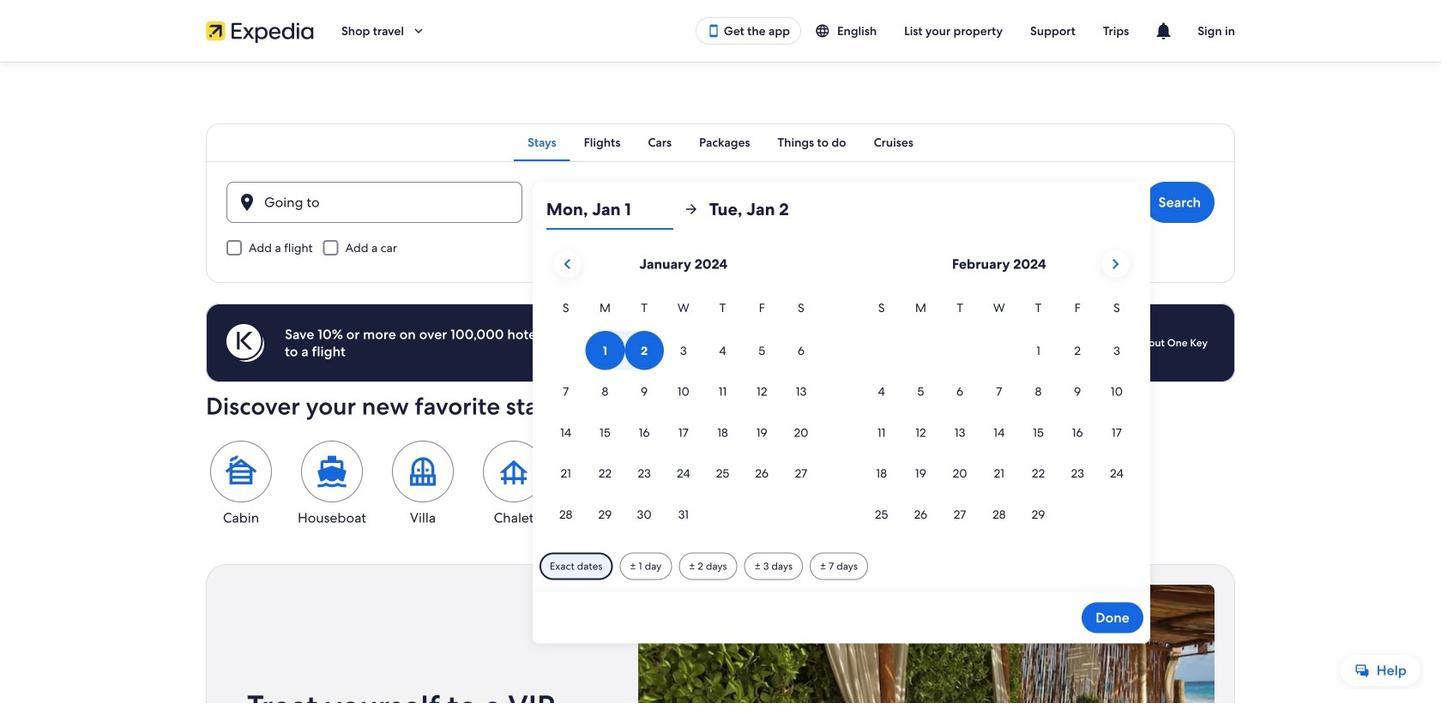 Task type: describe. For each thing, give the bounding box(es) containing it.
communication center icon image
[[1153, 21, 1174, 41]]

small image
[[815, 23, 837, 39]]

previous month image
[[557, 254, 578, 274]]

directional image
[[684, 202, 699, 217]]

shop travel image
[[411, 23, 426, 39]]

expedia logo image
[[206, 19, 314, 43]]



Task type: locate. For each thing, give the bounding box(es) containing it.
february 2024 element
[[862, 299, 1136, 536]]

january 2024 element
[[546, 299, 821, 536]]

next month image
[[1105, 254, 1126, 274]]

main content
[[0, 62, 1441, 703]]

application
[[546, 244, 1136, 536]]

tab list
[[206, 124, 1235, 161]]

download the app button image
[[707, 24, 720, 38]]



Task type: vqa. For each thing, say whether or not it's contained in the screenshot.
Miami Flights image
no



